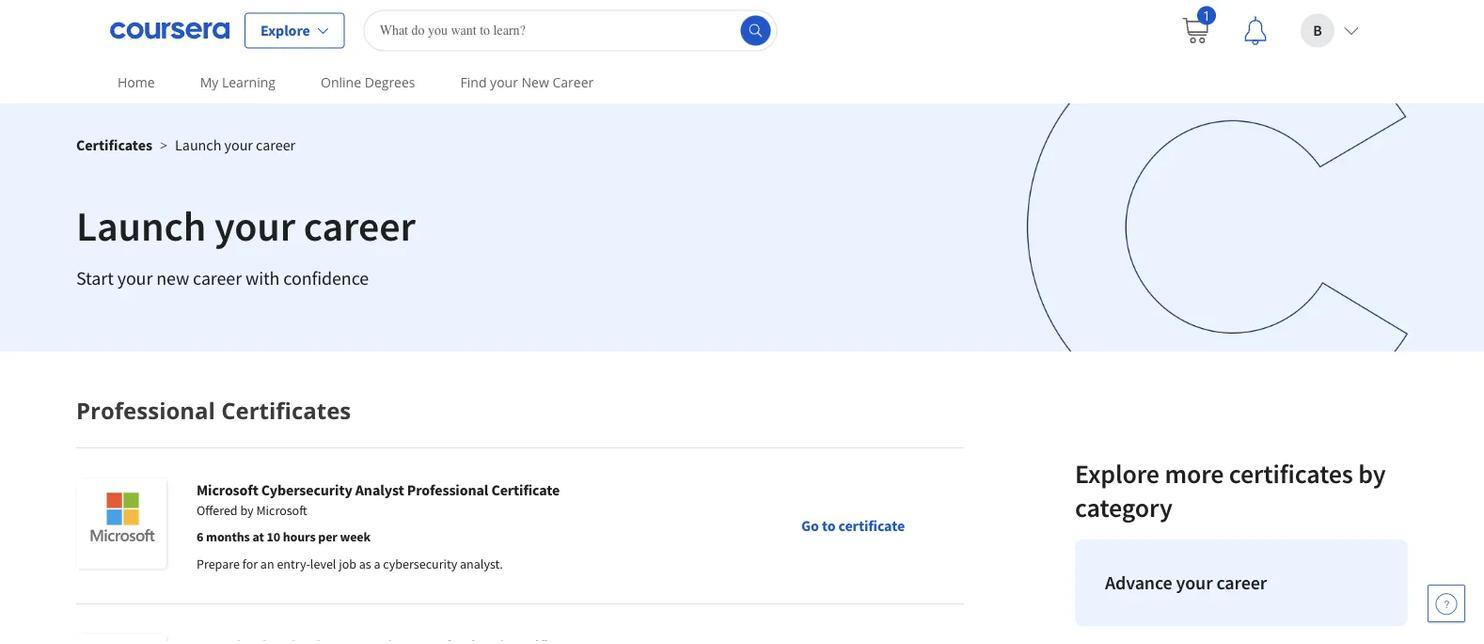 Task type: vqa. For each thing, say whether or not it's contained in the screenshot.
ANALYST.
yes



Task type: describe. For each thing, give the bounding box(es) containing it.
at
[[253, 529, 264, 546]]

my
[[200, 73, 219, 91]]

find your new career link
[[453, 61, 601, 103]]

launch your career link
[[175, 135, 296, 154]]

go
[[802, 517, 819, 536]]

online
[[321, 73, 361, 91]]

0 horizontal spatial professional
[[76, 396, 215, 426]]

analyst.
[[460, 556, 503, 573]]

online degrees
[[321, 73, 415, 91]]

shopping cart: 1 item element
[[1181, 6, 1217, 46]]

prepare for an entry-level job as a cybersecurity analyst.
[[197, 556, 503, 573]]

as
[[359, 556, 371, 573]]

help center image
[[1436, 593, 1458, 615]]

career up confidence
[[304, 199, 416, 252]]

0 vertical spatial microsoft
[[197, 481, 258, 500]]

1 vertical spatial microsoft
[[256, 502, 307, 519]]

entry-
[[277, 556, 310, 573]]

0 vertical spatial launch
[[175, 135, 221, 154]]

level
[[310, 556, 336, 573]]

b
[[1314, 21, 1323, 40]]

professional inside microsoft cybersecurity analyst professional certificate offered by microsoft 6 months at 10 hours per week
[[407, 481, 489, 500]]

certificates
[[1230, 458, 1354, 491]]

degrees
[[365, 73, 415, 91]]

an
[[260, 556, 274, 573]]

1 vertical spatial launch
[[76, 199, 206, 252]]

online degrees link
[[313, 61, 423, 103]]

1
[[1203, 6, 1211, 24]]

by inside microsoft cybersecurity analyst professional certificate offered by microsoft 6 months at 10 hours per week
[[240, 502, 254, 519]]

microsoft cybersecurity analyst professional certificate offered by microsoft 6 months at 10 hours per week
[[197, 481, 560, 546]]

confidence
[[283, 267, 369, 290]]

your for find
[[490, 73, 518, 91]]

your for start
[[117, 267, 153, 290]]

home link
[[110, 61, 162, 103]]

career right new
[[193, 267, 242, 290]]

explore for explore
[[261, 21, 310, 40]]

your for launch
[[214, 199, 295, 252]]

6
[[197, 529, 204, 546]]



Task type: locate. For each thing, give the bounding box(es) containing it.
your right find
[[490, 73, 518, 91]]

career
[[256, 135, 296, 154], [304, 199, 416, 252], [193, 267, 242, 290], [1217, 572, 1267, 595]]

my learning link
[[193, 61, 283, 103]]

new
[[156, 267, 189, 290]]

per
[[318, 529, 338, 546]]

1 horizontal spatial certificates
[[221, 396, 351, 426]]

months
[[206, 529, 250, 546]]

1 horizontal spatial professional
[[407, 481, 489, 500]]

0 horizontal spatial certificates
[[76, 135, 152, 154]]

certificates > launch your career
[[76, 135, 296, 154]]

cybersecurity
[[261, 481, 353, 500]]

go to certificate
[[802, 517, 905, 536]]

career down explore more certificates by category at right bottom
[[1217, 572, 1267, 595]]

1 vertical spatial explore
[[1075, 458, 1160, 491]]

explore for explore more certificates by category
[[1075, 458, 1160, 491]]

by right certificates
[[1359, 458, 1386, 491]]

0 vertical spatial professional
[[76, 396, 215, 426]]

coursera image
[[110, 16, 230, 46]]

by up at
[[240, 502, 254, 519]]

category
[[1075, 492, 1173, 525]]

find your new career
[[461, 73, 594, 91]]

certificate
[[839, 517, 905, 536]]

find
[[461, 73, 487, 91]]

microsoft up offered
[[197, 481, 258, 500]]

by inside explore more certificates by category
[[1359, 458, 1386, 491]]

10
[[267, 529, 280, 546]]

my learning
[[200, 73, 276, 91]]

0 horizontal spatial by
[[240, 502, 254, 519]]

a
[[374, 556, 381, 573]]

1 vertical spatial by
[[240, 502, 254, 519]]

advance your career
[[1106, 572, 1267, 595]]

>
[[160, 136, 168, 154]]

hours
[[283, 529, 316, 546]]

for
[[242, 556, 258, 573]]

explore button
[[245, 13, 345, 48]]

microsoft
[[197, 481, 258, 500], [256, 502, 307, 519]]

analyst
[[355, 481, 404, 500]]

professional
[[76, 396, 215, 426], [407, 481, 489, 500]]

1 link
[[1166, 0, 1226, 61]]

your left new
[[117, 267, 153, 290]]

to
[[822, 517, 836, 536]]

certificates left > on the top of the page
[[76, 135, 152, 154]]

offered
[[197, 502, 238, 519]]

explore more certificates by category
[[1075, 458, 1386, 525]]

your down my learning link
[[224, 135, 253, 154]]

by
[[1359, 458, 1386, 491], [240, 502, 254, 519]]

career inside advance your career link
[[1217, 572, 1267, 595]]

0 horizontal spatial explore
[[261, 21, 310, 40]]

1 horizontal spatial by
[[1359, 458, 1386, 491]]

1 horizontal spatial explore
[[1075, 458, 1160, 491]]

your up with
[[214, 199, 295, 252]]

0 vertical spatial by
[[1359, 458, 1386, 491]]

explore up the category at the bottom right of the page
[[1075, 458, 1160, 491]]

0 vertical spatial certificates
[[76, 135, 152, 154]]

1 vertical spatial professional
[[407, 481, 489, 500]]

your for advance
[[1177, 572, 1213, 595]]

your right advance at right
[[1177, 572, 1213, 595]]

launch right > on the top of the page
[[175, 135, 221, 154]]

cybersecurity
[[383, 556, 457, 573]]

microsoft up 10
[[256, 502, 307, 519]]

microsoft image
[[76, 479, 167, 569]]

explore inside explore more certificates by category
[[1075, 458, 1160, 491]]

explore inside explore popup button
[[261, 21, 310, 40]]

week
[[340, 529, 371, 546]]

job
[[339, 556, 357, 573]]

advance your career link
[[1075, 540, 1408, 627]]

launch
[[175, 135, 221, 154], [76, 199, 206, 252]]

certificates
[[76, 135, 152, 154], [221, 396, 351, 426]]

b button
[[1286, 0, 1375, 61]]

None search field
[[364, 10, 778, 51]]

home
[[118, 73, 155, 91]]

What do you want to learn? text field
[[364, 10, 778, 51]]

prepare
[[197, 556, 240, 573]]

professional certificates
[[76, 396, 351, 426]]

learning
[[222, 73, 276, 91]]

certificates up the "cybersecurity"
[[221, 396, 351, 426]]

explore up learning
[[261, 21, 310, 40]]

new
[[522, 73, 549, 91]]

launch your career
[[76, 199, 416, 252]]

0 vertical spatial explore
[[261, 21, 310, 40]]

start your new career with confidence
[[76, 267, 369, 290]]

your
[[490, 73, 518, 91], [224, 135, 253, 154], [214, 199, 295, 252], [117, 267, 153, 290], [1177, 572, 1213, 595]]

certificates link
[[76, 135, 152, 154]]

explore
[[261, 21, 310, 40], [1075, 458, 1160, 491]]

career
[[553, 73, 594, 91]]

career down learning
[[256, 135, 296, 154]]

start
[[76, 267, 114, 290]]

with
[[245, 267, 280, 290]]

certificate
[[492, 481, 560, 500]]

1 vertical spatial certificates
[[221, 396, 351, 426]]

advance
[[1106, 572, 1173, 595]]

more
[[1165, 458, 1224, 491]]

launch up new
[[76, 199, 206, 252]]



